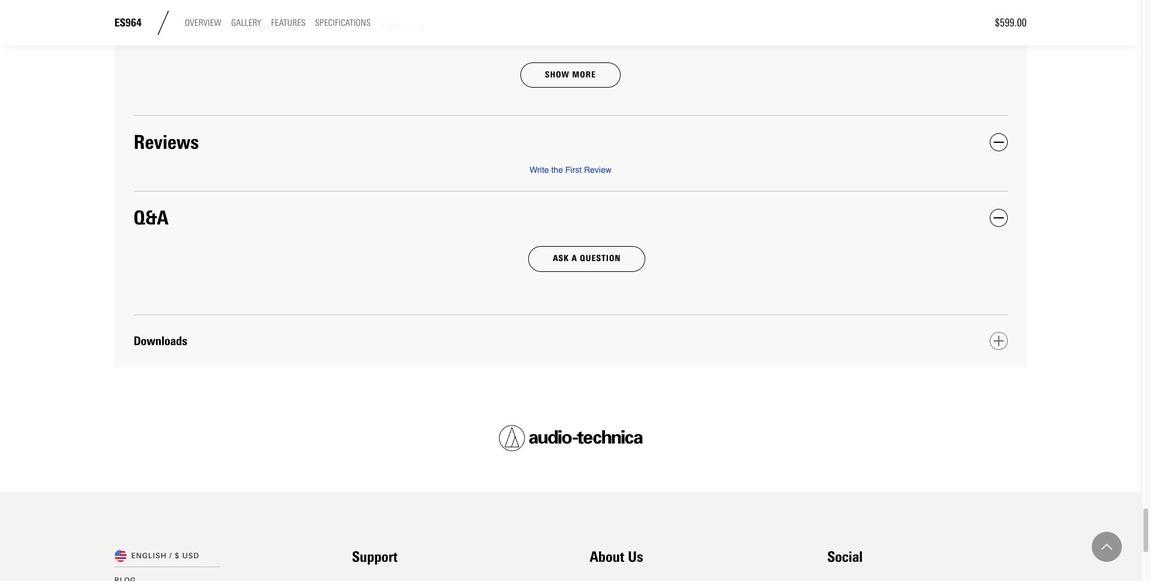 Task type: locate. For each thing, give the bounding box(es) containing it.
$
[[175, 552, 180, 560]]

first
[[565, 165, 582, 175]]

show
[[545, 69, 570, 80]]

$599.00
[[995, 16, 1027, 29]]

1 vertical spatial minus image
[[993, 212, 1004, 223]]

/
[[169, 552, 172, 560]]

show more
[[545, 69, 596, 80]]

write
[[530, 165, 549, 175]]

social
[[828, 548, 863, 565]]

specifications
[[315, 18, 371, 28]]

minus image
[[993, 137, 1004, 147], [993, 212, 1004, 223]]

about
[[590, 548, 624, 565]]

q&a
[[134, 206, 169, 229]]

2 minus image from the top
[[993, 212, 1004, 223]]

plus image
[[993, 336, 1004, 347]]

the
[[551, 165, 563, 175]]

usd
[[182, 552, 199, 560]]

features
[[271, 18, 306, 28]]

downloads
[[134, 334, 187, 348]]

1 minus image from the top
[[993, 137, 1004, 147]]

0 vertical spatial minus image
[[993, 137, 1004, 147]]

us
[[628, 548, 643, 565]]

100
[[380, 20, 397, 32]]

more
[[572, 69, 596, 80]]



Task type: describe. For each thing, give the bounding box(es) containing it.
store logo image
[[499, 425, 643, 451]]

review
[[584, 165, 612, 175]]

ask a question
[[553, 253, 621, 264]]

100 ohms
[[380, 20, 424, 32]]

a
[[572, 253, 577, 264]]

minus image for q&a
[[993, 212, 1004, 223]]

english
[[131, 552, 167, 560]]

write the first review
[[530, 165, 612, 175]]

ask
[[553, 253, 569, 264]]

ohms
[[399, 20, 424, 32]]

about us heading
[[590, 548, 643, 565]]

english  / $ usd link
[[131, 550, 199, 562]]

minus image for reviews
[[993, 137, 1004, 147]]

support heading
[[352, 548, 398, 565]]

ask a question button
[[528, 246, 646, 272]]

reviews
[[134, 130, 199, 153]]

overview
[[185, 18, 222, 28]]

gallery
[[231, 18, 261, 28]]

support
[[352, 548, 398, 565]]

impedance
[[249, 19, 298, 33]]

question
[[580, 253, 621, 264]]

es964
[[114, 16, 142, 29]]

arrow up image
[[1102, 541, 1112, 552]]

about us
[[590, 548, 643, 565]]

english  / $ usd
[[131, 552, 199, 560]]

show more button
[[521, 62, 621, 88]]

divider line image
[[151, 11, 175, 35]]

write the first review link
[[530, 165, 612, 175]]



Task type: vqa. For each thing, say whether or not it's contained in the screenshot.
the Social
yes



